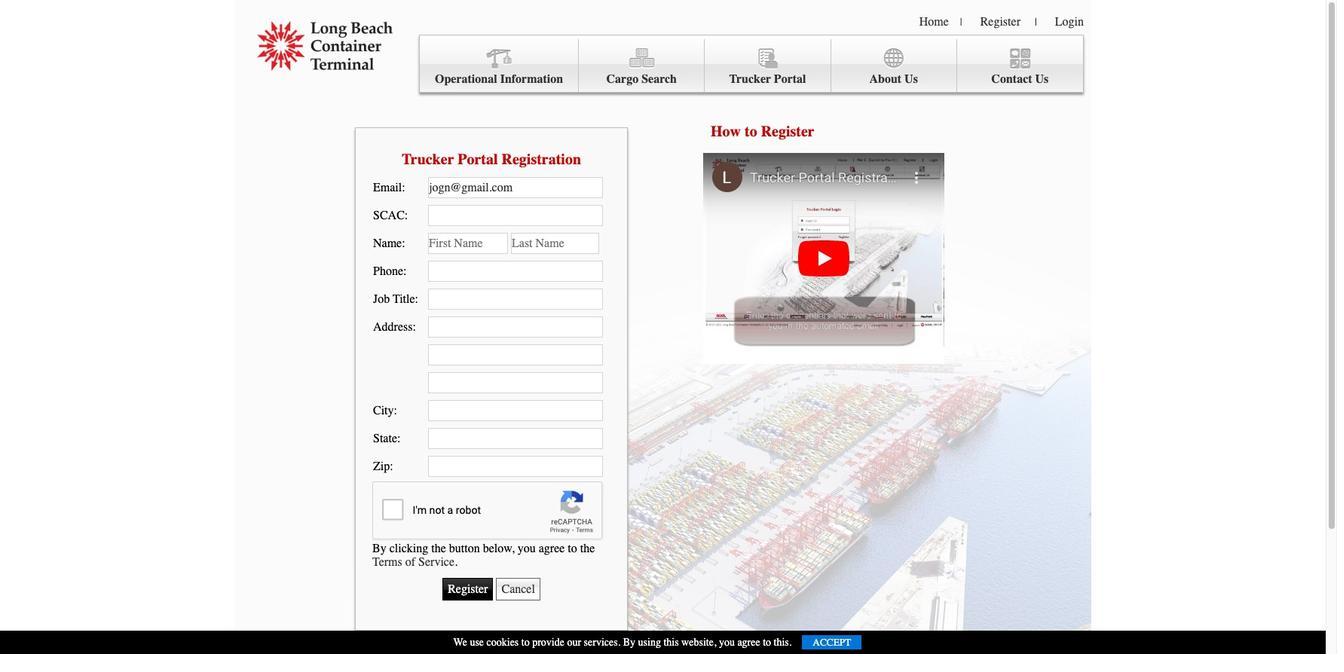 Task type: describe. For each thing, give the bounding box(es) containing it.
2 | from the left
[[1035, 16, 1038, 29]]

scac :
[[373, 209, 408, 222]]

cargo
[[607, 72, 639, 86]]

how to register
[[711, 123, 815, 140]]

about
[[870, 72, 902, 86]]

1 horizontal spatial you
[[719, 637, 735, 649]]

this.
[[774, 637, 792, 649]]

name
[[373, 237, 402, 250]]

: for name :
[[402, 237, 405, 250]]

: for state :
[[397, 432, 401, 446]]

search
[[642, 72, 677, 86]]

contact us
[[992, 72, 1049, 86]]

by inside by clicking the button below, you agree to the terms of service .
[[373, 542, 387, 555]]

trucker for trucker portal
[[730, 72, 771, 86]]

SCAC text field
[[428, 205, 603, 226]]

login
[[1056, 15, 1084, 29]]

us for contact us
[[1036, 72, 1049, 86]]

scac
[[373, 209, 405, 222]]

to left provide
[[522, 637, 530, 649]]

: for email :
[[402, 181, 405, 195]]

portal for trucker portal
[[774, 72, 807, 86]]

email :
[[373, 181, 405, 195]]

state :
[[373, 432, 401, 446]]

Phone text field
[[428, 261, 603, 282]]

Email text field
[[428, 177, 603, 198]]

use
[[470, 637, 484, 649]]

terms of service link
[[373, 555, 455, 569]]

information
[[500, 72, 564, 86]]

home link
[[920, 15, 949, 29]]

trucker portal
[[730, 72, 807, 86]]

Address text field
[[428, 317, 603, 338]]

operational information
[[435, 72, 564, 86]]

cancel button
[[497, 578, 541, 601]]

1 the from the left
[[432, 542, 446, 555]]

State text field
[[428, 428, 603, 449]]

trucker for trucker portal registration
[[402, 150, 454, 168]]

title
[[393, 293, 415, 306]]

agree inside by clicking the button below, you agree to the terms of service .
[[539, 542, 565, 555]]

: for city :
[[394, 404, 397, 418]]

phone :
[[373, 265, 407, 278]]

us for about us
[[905, 72, 918, 86]]

services.
[[584, 637, 621, 649]]

clicking
[[390, 542, 429, 555]]

of
[[406, 555, 416, 569]]

button
[[449, 542, 480, 555]]

phone
[[373, 265, 403, 278]]

to right how
[[745, 123, 758, 140]]

name :
[[373, 237, 405, 250]]

this
[[664, 637, 679, 649]]

contact
[[992, 72, 1033, 86]]

below,
[[483, 542, 515, 555]]

zip
[[373, 460, 390, 474]]

: for zip :
[[390, 460, 393, 474]]

operational information link
[[420, 39, 579, 93]]

about us link
[[831, 39, 958, 93]]

to left 'this.'
[[763, 637, 772, 649]]

address
[[373, 321, 413, 334]]



Task type: locate. For each thing, give the bounding box(es) containing it.
: down scac :
[[402, 237, 405, 250]]

0 vertical spatial agree
[[539, 542, 565, 555]]

1 horizontal spatial portal
[[774, 72, 807, 86]]

accept
[[813, 637, 852, 649]]

the
[[432, 542, 446, 555], [581, 542, 595, 555]]

Last Name text field
[[511, 233, 600, 254]]

1 vertical spatial portal
[[458, 150, 498, 168]]

trucker
[[730, 72, 771, 86], [402, 150, 454, 168]]

terms
[[373, 555, 403, 569]]

city :
[[373, 404, 397, 418]]

0 vertical spatial portal
[[774, 72, 807, 86]]

1 horizontal spatial register
[[981, 15, 1021, 29]]

you inside by clicking the button below, you agree to the terms of service .
[[518, 542, 536, 555]]

trucker portal registration
[[402, 150, 581, 168]]

0 horizontal spatial portal
[[458, 150, 498, 168]]

portal inside menu bar
[[774, 72, 807, 86]]

agree
[[539, 542, 565, 555], [738, 637, 761, 649]]

1 us from the left
[[905, 72, 918, 86]]

accept button
[[803, 636, 862, 650]]

cookies
[[487, 637, 519, 649]]

0 horizontal spatial register
[[761, 123, 815, 140]]

: for address :
[[413, 321, 416, 334]]

trucker inside menu bar
[[730, 72, 771, 86]]

you right website,
[[719, 637, 735, 649]]

0 vertical spatial register
[[981, 15, 1021, 29]]

job title :
[[373, 293, 419, 306]]

1 horizontal spatial |
[[1035, 16, 1038, 29]]

1 vertical spatial trucker
[[402, 150, 454, 168]]

Zip text field
[[428, 456, 603, 477]]

to
[[745, 123, 758, 140], [568, 542, 578, 555], [522, 637, 530, 649], [763, 637, 772, 649]]

city
[[373, 404, 394, 418]]

contact us link
[[958, 39, 1084, 93]]

1 horizontal spatial us
[[1036, 72, 1049, 86]]

cargo search
[[607, 72, 677, 86]]

state
[[373, 432, 397, 446]]

1 vertical spatial agree
[[738, 637, 761, 649]]

register down trucker portal
[[761, 123, 815, 140]]

portal for trucker portal registration
[[458, 150, 498, 168]]

1 vertical spatial register
[[761, 123, 815, 140]]

0 horizontal spatial us
[[905, 72, 918, 86]]

how
[[711, 123, 741, 140]]

trucker up email :
[[402, 150, 454, 168]]

address :
[[373, 321, 416, 334]]

: up state :
[[394, 404, 397, 418]]

registration
[[502, 150, 581, 168]]

by left using
[[623, 637, 636, 649]]

trucker portal link
[[705, 39, 831, 93]]

0 horizontal spatial |
[[961, 16, 963, 29]]

register
[[981, 15, 1021, 29], [761, 123, 815, 140]]

to inside by clicking the button below, you agree to the terms of service .
[[568, 542, 578, 555]]

job
[[373, 293, 390, 306]]

: down email :
[[405, 209, 408, 222]]

None text field
[[428, 345, 603, 366]]

service
[[419, 555, 455, 569]]

.
[[455, 555, 458, 569]]

agree left 'this.'
[[738, 637, 761, 649]]

login link
[[1056, 15, 1084, 29]]

1 vertical spatial you
[[719, 637, 735, 649]]

0 horizontal spatial by
[[373, 542, 387, 555]]

2 the from the left
[[581, 542, 595, 555]]

using
[[638, 637, 661, 649]]

portal up email text field
[[458, 150, 498, 168]]

0 vertical spatial you
[[518, 542, 536, 555]]

1 horizontal spatial by
[[623, 637, 636, 649]]

our
[[567, 637, 582, 649]]

1 horizontal spatial the
[[581, 542, 595, 555]]

to right below,
[[568, 542, 578, 555]]

: right job
[[415, 293, 419, 306]]

you right below,
[[518, 542, 536, 555]]

2 us from the left
[[1036, 72, 1049, 86]]

us
[[905, 72, 918, 86], [1036, 72, 1049, 86]]

menu bar containing operational information
[[419, 35, 1084, 93]]

by
[[373, 542, 387, 555], [623, 637, 636, 649]]

agree up cancel button
[[539, 542, 565, 555]]

menu bar
[[419, 35, 1084, 93]]

1 vertical spatial by
[[623, 637, 636, 649]]

we use cookies to provide our services. by using this website, you agree to this.
[[454, 637, 792, 649]]

cargo search link
[[579, 39, 705, 93]]

register up contact us link
[[981, 15, 1021, 29]]

Job Title text field
[[428, 289, 603, 310]]

: down title
[[413, 321, 416, 334]]

email
[[373, 181, 402, 195]]

website,
[[682, 637, 717, 649]]

we
[[454, 637, 467, 649]]

0 horizontal spatial trucker
[[402, 150, 454, 168]]

0 vertical spatial trucker
[[730, 72, 771, 86]]

0 horizontal spatial the
[[432, 542, 446, 555]]

operational
[[435, 72, 497, 86]]

|
[[961, 16, 963, 29], [1035, 16, 1038, 29]]

1 horizontal spatial agree
[[738, 637, 761, 649]]

by clicking the button below, you agree to the terms of service .
[[373, 542, 595, 569]]

home
[[920, 15, 949, 29]]

provide
[[533, 637, 565, 649]]

cancel
[[502, 583, 535, 596]]

: up scac :
[[402, 181, 405, 195]]

about us
[[870, 72, 918, 86]]

None submit
[[443, 578, 494, 601]]

trucker up how to register
[[730, 72, 771, 86]]

by left clicking
[[373, 542, 387, 555]]

: down state :
[[390, 460, 393, 474]]

zip :
[[373, 460, 393, 474]]

us right about
[[905, 72, 918, 86]]

: up title
[[403, 265, 407, 278]]

0 horizontal spatial agree
[[539, 542, 565, 555]]

register link
[[981, 15, 1021, 29]]

1 horizontal spatial trucker
[[730, 72, 771, 86]]

portal up how to register
[[774, 72, 807, 86]]

portal
[[774, 72, 807, 86], [458, 150, 498, 168]]

Name text field
[[428, 233, 508, 254]]

City text field
[[428, 400, 603, 422]]

: down city :
[[397, 432, 401, 446]]

: for scac :
[[405, 209, 408, 222]]

:
[[402, 181, 405, 195], [405, 209, 408, 222], [402, 237, 405, 250], [403, 265, 407, 278], [415, 293, 419, 306], [413, 321, 416, 334], [394, 404, 397, 418], [397, 432, 401, 446], [390, 460, 393, 474]]

0 horizontal spatial you
[[518, 542, 536, 555]]

| right home on the top right of the page
[[961, 16, 963, 29]]

1 | from the left
[[961, 16, 963, 29]]

0 vertical spatial by
[[373, 542, 387, 555]]

us right contact
[[1036, 72, 1049, 86]]

| left login
[[1035, 16, 1038, 29]]

None text field
[[428, 373, 603, 394]]

: for phone :
[[403, 265, 407, 278]]

you
[[518, 542, 536, 555], [719, 637, 735, 649]]



Task type: vqa. For each thing, say whether or not it's contained in the screenshot.
: corresponding to Email :
yes



